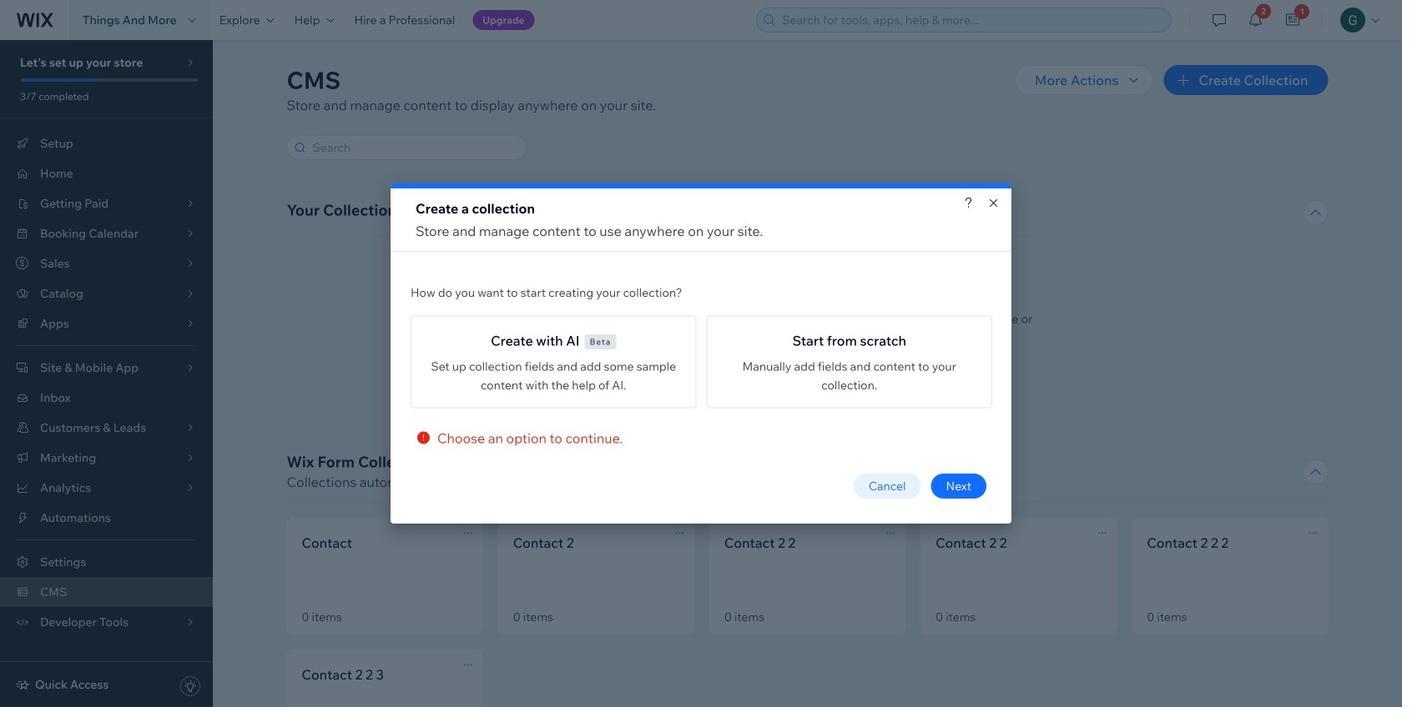Task type: describe. For each thing, give the bounding box(es) containing it.
Search for tools, apps, help & more... field
[[777, 8, 1166, 32]]

sidebar element
[[0, 40, 213, 708]]



Task type: locate. For each thing, give the bounding box(es) containing it.
Search field
[[308, 136, 521, 159]]



Task type: vqa. For each thing, say whether or not it's contained in the screenshot.
the Search field
yes



